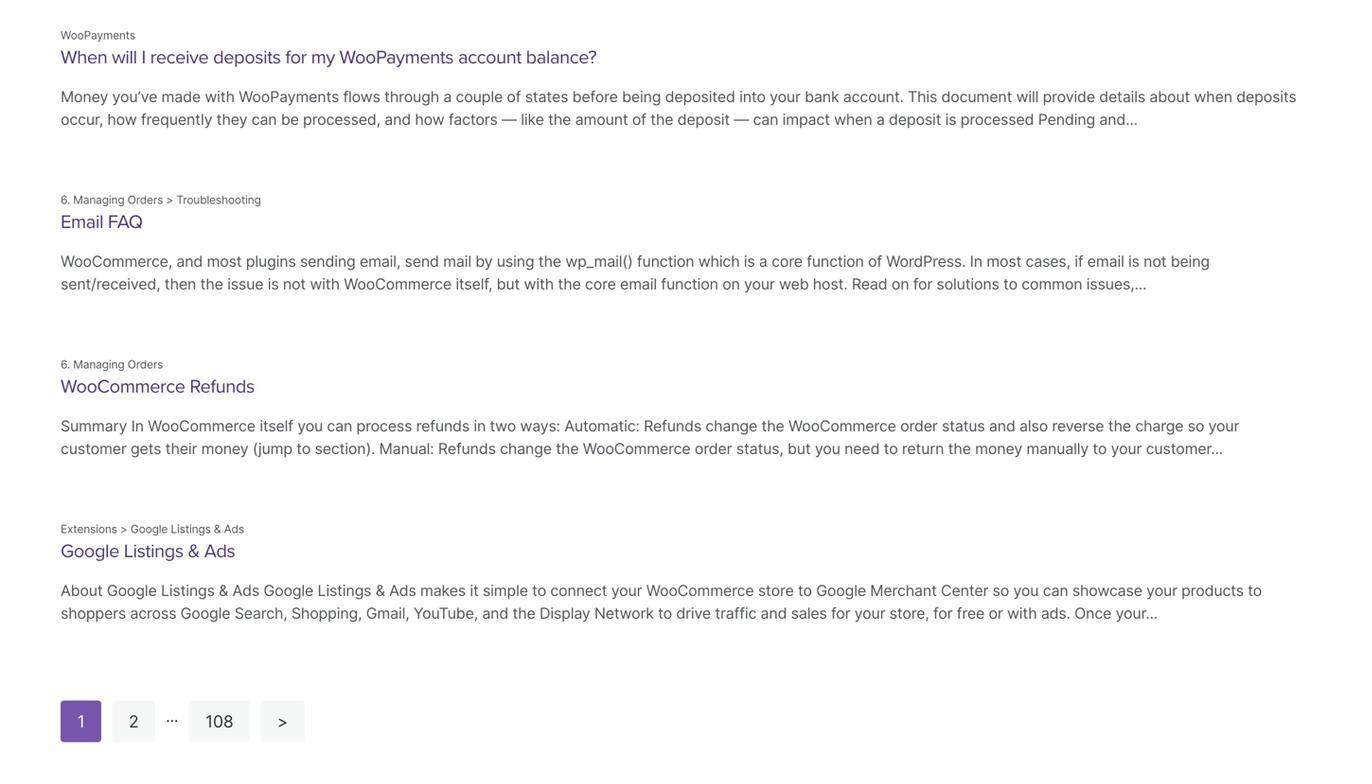 Task type: vqa. For each thing, say whether or not it's contained in the screenshot.
and within the WOOCOMMERCE, AND MOST PLUGINS SENDING EMAIL, SEND MAIL BY USING THE WP_MAIL() FUNCTION WHICH IS A CORE FUNCTION OF WORDPRESS. IN MOST CASES, IF EMAIL IS NOT BEING SENT/RECEIVED, THEN THE ISSUE IS NOT WITH WOOCOMMERCE ITSELF, BUT WITH THE CORE EMAIL FUNCTION ON YOUR WEB HOST. READ ON FOR SOLUTIONS TO COMMON ISSUES,...
yes



Task type: describe. For each thing, give the bounding box(es) containing it.
1 horizontal spatial not
[[1144, 252, 1167, 271]]

status,
[[736, 440, 784, 458]]

products
[[1182, 582, 1244, 600]]

6. for woocommerce refunds
[[61, 358, 70, 372]]

amount
[[575, 110, 628, 129]]

1 how from the left
[[107, 110, 137, 129]]

simple
[[483, 582, 528, 600]]

section).
[[315, 440, 375, 458]]

this
[[908, 88, 938, 106]]

to inside woocommerce, and most plugins sending email, send mail by using the wp_mail() function which is a core function of wordpress. in most cases, if email is not being sent/received, then the issue is not with woocommerce itself, but with the core email function on your web host. read on for solutions to common issues,...
[[1004, 275, 1018, 293]]

bank
[[805, 88, 839, 106]]

0 vertical spatial core
[[772, 252, 803, 271]]

merchant
[[870, 582, 937, 600]]

so inside "summary in woocommerce itself you can process refunds in two ways: automatic: refunds change the woocommerce order status and also reverse the charge so your customer gets their money (jump to section). manual: refunds change the woocommerce order status, but you need to return the money manually to your customer..."
[[1188, 417, 1205, 436]]

> link
[[261, 701, 305, 743]]

1 most from the left
[[207, 252, 242, 271]]

and inside woocommerce, and most plugins sending email, send mail by using the wp_mail() function which is a core function of wordpress. in most cases, if email is not being sent/received, then the issue is not with woocommerce itself, but with the core email function on your web host. read on for solutions to common issues,...
[[176, 252, 203, 271]]

shoppers
[[61, 605, 126, 623]]

2 link
[[112, 701, 155, 743]]

through
[[384, 88, 439, 106]]

common
[[1022, 275, 1083, 293]]

and inside "summary in woocommerce itself you can process refunds in two ways: automatic: refunds change the woocommerce order status and also reverse the charge so your customer gets their money (jump to section). manual: refunds change the woocommerce order status, but you need to return the money manually to your customer..."
[[989, 417, 1016, 436]]

deposits inside money you've made with woopayments flows through a couple of states before being deposited into your bank account. this document will provide details about when deposits occur, how frequently they can be processed, and how factors — like the amount of the deposit — can impact when a deposit is processed pending and...
[[1237, 88, 1297, 106]]

woocommerce up their
[[148, 417, 256, 436]]

host.
[[813, 275, 848, 293]]

2 vertical spatial refunds
[[438, 440, 496, 458]]

solutions
[[937, 275, 1000, 293]]

1 horizontal spatial order
[[901, 417, 938, 436]]

to down reverse
[[1093, 440, 1107, 458]]

two
[[490, 417, 516, 436]]

0 vertical spatial when
[[1194, 88, 1233, 106]]

with inside the about google listings & ads google listings & ads makes it simple to connect your woocommerce store to google merchant center so you can showcase your products to shoppers across google search, shopping, gmail, youtube, and the display network to drive traffic and sales for your store, for free or with ads. once your...
[[1007, 605, 1037, 623]]

itself,
[[456, 275, 493, 293]]

with inside money you've made with woopayments flows through a couple of states before being deposited into your bank account. this document will provide details about when deposits occur, how frequently they can be processed, and how factors — like the amount of the deposit — can impact when a deposit is processed pending and...
[[205, 88, 235, 106]]

made
[[161, 88, 201, 106]]

ads.
[[1041, 605, 1071, 623]]

impact
[[783, 110, 830, 129]]

processed,
[[303, 110, 381, 129]]

woocommerce inside the about google listings & ads google listings & ads makes it simple to connect your woocommerce store to google merchant center so you can showcase your products to shoppers across google search, shopping, gmail, youtube, and the display network to drive traffic and sales for your store, for free or with ads. once your...
[[646, 582, 754, 600]]

orders for woocommerce
[[128, 358, 163, 372]]

search,
[[235, 605, 287, 623]]

for left 'free'
[[934, 605, 953, 623]]

2 horizontal spatial >
[[277, 712, 288, 732]]

0 vertical spatial of
[[507, 88, 521, 106]]

using
[[497, 252, 534, 271]]

1 on from the left
[[723, 275, 740, 293]]

0 horizontal spatial order
[[695, 440, 732, 458]]

the inside the about google listings & ads google listings & ads makes it simple to connect your woocommerce store to google merchant center so you can showcase your products to shoppers across google search, shopping, gmail, youtube, and the display network to drive traffic and sales for your store, for free or with ads. once your...
[[513, 605, 536, 623]]

network
[[595, 605, 654, 623]]

being inside woocommerce, and most plugins sending email, send mail by using the wp_mail() function which is a core function of wordpress. in most cases, if email is not being sent/received, then the issue is not with woocommerce itself, but with the core email function on your web host. read on for solutions to common issues,...
[[1171, 252, 1210, 271]]

google right across
[[180, 605, 230, 623]]

is inside money you've made with woopayments flows through a couple of states before being deposited into your bank account. this document will provide details about when deposits occur, how frequently they can be processed, and how factors — like the amount of the deposit — can impact when a deposit is processed pending and...
[[946, 110, 957, 129]]

1 vertical spatial core
[[585, 275, 616, 293]]

then
[[165, 275, 196, 293]]

(jump
[[253, 440, 293, 458]]

by
[[476, 252, 493, 271]]

function up the host.
[[807, 252, 864, 271]]

customer
[[61, 440, 127, 458]]

in
[[474, 417, 486, 436]]

pending
[[1038, 110, 1096, 129]]

plugins
[[246, 252, 296, 271]]

in inside "summary in woocommerce itself you can process refunds in two ways: automatic: refunds change the woocommerce order status and also reverse the charge so your customer gets their money (jump to section). manual: refunds change the woocommerce order status, but you need to return the money manually to your customer..."
[[131, 417, 144, 436]]

the down the states
[[548, 110, 571, 129]]

extensions
[[61, 523, 117, 536]]

they
[[217, 110, 247, 129]]

couple
[[456, 88, 503, 106]]

to left drive
[[658, 605, 672, 623]]

store,
[[890, 605, 930, 623]]

into
[[740, 88, 766, 106]]

with inside woocommerce, and most plugins sending email, send mail by using the wp_mail() function which is a core function of wordpress. in most cases, if email is not being sent/received, then the issue is not with woocommerce itself, but with the core email function on your web host. read on for solutions to common issues,...
[[524, 275, 554, 293]]

1 money from the left
[[201, 440, 249, 458]]

the right using
[[539, 252, 562, 271]]

1 vertical spatial woopayments
[[340, 46, 454, 69]]

the down ways:
[[556, 440, 579, 458]]

when
[[61, 46, 107, 69]]

2 most from the left
[[987, 252, 1022, 271]]

your left store, at bottom
[[855, 605, 886, 623]]

issues,...
[[1087, 275, 1147, 293]]

wordpress.
[[887, 252, 966, 271]]

woocommerce inside '6. managing orders woocommerce refunds'
[[61, 375, 185, 398]]

and...
[[1100, 110, 1138, 129]]

web
[[779, 275, 809, 293]]

0 vertical spatial a
[[443, 88, 452, 106]]

ways:
[[520, 417, 560, 436]]

which is
[[699, 252, 755, 271]]

charge
[[1136, 417, 1184, 436]]

can inside "summary in woocommerce itself you can process refunds in two ways: automatic: refunds change the woocommerce order status and also reverse the charge so your customer gets their money (jump to section). manual: refunds change the woocommerce order status, but you need to return the money manually to your customer..."
[[327, 417, 352, 436]]

you've
[[112, 88, 157, 106]]

it
[[470, 582, 479, 600]]

about google listings & ads google listings & ads makes it simple to connect your woocommerce store to google merchant center so you can showcase your products to shoppers across google search, shopping, gmail, youtube, and the display network to drive traffic and sales for your store, for free or with ads. once your...
[[61, 582, 1262, 623]]

free
[[957, 605, 985, 623]]

but inside woocommerce, and most plugins sending email, send mail by using the wp_mail() function which is a core function of wordpress. in most cases, if email is not being sent/received, then the issue is not with woocommerce itself, but with the core email function on your web host. read on for solutions to common issues,...
[[497, 275, 520, 293]]

display
[[540, 605, 590, 623]]

factors
[[449, 110, 498, 129]]

also
[[1020, 417, 1048, 436]]

to up 'sales'
[[798, 582, 812, 600]]

2 horizontal spatial refunds
[[644, 417, 702, 436]]

managing for woocommerce refunds
[[73, 358, 125, 372]]

read
[[852, 275, 888, 293]]

manually
[[1027, 440, 1089, 458]]

google down extensions
[[61, 540, 119, 563]]

document
[[942, 88, 1012, 106]]

issue
[[227, 275, 264, 293]]

will inside woopayments when will i receive deposits for my woopayments account balance?
[[112, 46, 137, 69]]

processed
[[961, 110, 1034, 129]]

refunds inside '6. managing orders woocommerce refunds'
[[190, 375, 255, 398]]

can inside the about google listings & ads google listings & ads makes it simple to connect your woocommerce store to google merchant center so you can showcase your products to shoppers across google search, shopping, gmail, youtube, and the display network to drive traffic and sales for your store, for free or with ads. once your...
[[1043, 582, 1069, 600]]

store
[[758, 582, 794, 600]]

woocommerce down the automatic:
[[583, 440, 691, 458]]

your...
[[1116, 605, 1158, 623]]

before
[[572, 88, 618, 106]]

1 vertical spatial not
[[283, 275, 306, 293]]

receive
[[150, 46, 209, 69]]

0 horizontal spatial email
[[620, 275, 657, 293]]

with woocommerce
[[310, 275, 452, 293]]

your up customer...
[[1209, 417, 1240, 436]]

> inside extensions > google listings & ads google listings & ads
[[120, 523, 128, 536]]

wp_mail()
[[566, 252, 633, 271]]

mail
[[443, 252, 471, 271]]

1 vertical spatial change
[[500, 440, 552, 458]]

summary in woocommerce itself you can process refunds in two ways: automatic: refunds change the woocommerce order status and also reverse the charge so your customer gets their money (jump to section). manual: refunds change the woocommerce order status, but you need to return the money manually to your customer...
[[61, 417, 1240, 458]]

2 deposit from the left
[[889, 110, 941, 129]]

0 horizontal spatial is
[[268, 275, 279, 293]]

…
[[166, 708, 178, 726]]

the down status
[[948, 440, 971, 458]]

to right products
[[1248, 582, 1262, 600]]

1 deposit from the left
[[678, 110, 730, 129]]

flows
[[343, 88, 380, 106]]

the up status,
[[762, 417, 785, 436]]

2
[[129, 712, 139, 732]]

for inside woocommerce, and most plugins sending email, send mail by using the wp_mail() function which is a core function of wordpress. in most cases, if email is not being sent/received, then the issue is not with woocommerce itself, but with the core email function on your web host. read on for solutions to common issues,...
[[913, 275, 933, 293]]

108
[[205, 712, 233, 732]]



Task type: locate. For each thing, give the bounding box(es) containing it.
2 money from the left
[[975, 440, 1023, 458]]

is down document
[[946, 110, 957, 129]]

order
[[901, 417, 938, 436], [695, 440, 732, 458]]

1 horizontal spatial deposit
[[889, 110, 941, 129]]

your inside money you've made with woopayments flows through a couple of states before being deposited into your bank account. this document will provide details about when deposits occur, how frequently they can be processed, and how factors — like the amount of the deposit — can impact when a deposit is processed pending and...
[[770, 88, 801, 106]]

you left need
[[815, 440, 841, 458]]

0 vertical spatial orders
[[128, 193, 163, 207]]

managing for email faq
[[73, 193, 125, 207]]

and up then
[[176, 252, 203, 271]]

your left web
[[744, 275, 775, 293]]

will left 'i'
[[112, 46, 137, 69]]

a inside woocommerce, and most plugins sending email, send mail by using the wp_mail() function which is a core function of wordpress. in most cases, if email is not being sent/received, then the issue is not with woocommerce itself, but with the core email function on your web host. read on for solutions to common issues,...
[[759, 252, 768, 271]]

0 vertical spatial you
[[297, 417, 323, 436]]

status
[[942, 417, 985, 436]]

of right 'amount'
[[632, 110, 647, 129]]

2 horizontal spatial a
[[877, 110, 885, 129]]

in up solutions
[[970, 252, 983, 271]]

1 horizontal spatial a
[[759, 252, 768, 271]]

my
[[311, 46, 335, 69]]

you inside the about google listings & ads google listings & ads makes it simple to connect your woocommerce store to google merchant center so you can showcase your products to shoppers across google search, shopping, gmail, youtube, and the display network to drive traffic and sales for your store, for free or with ads. once your...
[[1014, 582, 1039, 600]]

your up network
[[611, 582, 642, 600]]

drive
[[676, 605, 711, 623]]

1 vertical spatial >
[[120, 523, 128, 536]]

woocommerce,
[[61, 252, 172, 271]]

0 vertical spatial is
[[946, 110, 957, 129]]

0 vertical spatial in
[[970, 252, 983, 271]]

can down into
[[753, 110, 779, 129]]

> right extensions
[[120, 523, 128, 536]]

but right status,
[[788, 440, 811, 458]]

1 horizontal spatial so
[[1188, 417, 1205, 436]]

youtube,
[[414, 605, 478, 623]]

showcase
[[1073, 582, 1143, 600]]

and down the simple
[[482, 605, 509, 623]]

your up impact
[[770, 88, 801, 106]]

or
[[989, 605, 1003, 623]]

0 horizontal spatial will
[[112, 46, 137, 69]]

woopayments up through
[[340, 46, 454, 69]]

managing up email
[[73, 193, 125, 207]]

on down which is
[[723, 275, 740, 293]]

function down which is
[[661, 275, 718, 293]]

on
[[723, 275, 740, 293], [892, 275, 909, 293]]

0 vertical spatial but
[[497, 275, 520, 293]]

be
[[281, 110, 299, 129]]

is down plugins
[[268, 275, 279, 293]]

reverse
[[1052, 417, 1104, 436]]

the left charge
[[1109, 417, 1132, 436]]

&
[[214, 523, 221, 536], [188, 540, 200, 563], [219, 582, 228, 600], [376, 582, 385, 600]]

— down into
[[734, 110, 749, 129]]

1 — from the left
[[502, 110, 517, 129]]

on right read
[[892, 275, 909, 293]]

1 vertical spatial a
[[877, 110, 885, 129]]

1 managing from the top
[[73, 193, 125, 207]]

0 horizontal spatial not
[[283, 275, 306, 293]]

1 horizontal spatial >
[[166, 193, 173, 207]]

1 vertical spatial with
[[524, 275, 554, 293]]

refunds right the automatic:
[[644, 417, 702, 436]]

1 horizontal spatial is
[[946, 110, 957, 129]]

orders for >
[[128, 193, 163, 207]]

frequently
[[141, 110, 212, 129]]

of up like
[[507, 88, 521, 106]]

1 horizontal spatial deposits
[[1237, 88, 1297, 106]]

when right about at the right of the page
[[1194, 88, 1233, 106]]

for down the wordpress.
[[913, 275, 933, 293]]

to right (jump
[[297, 440, 311, 458]]

2 on from the left
[[892, 275, 909, 293]]

0 vertical spatial so
[[1188, 417, 1205, 436]]

6. up email
[[61, 193, 70, 207]]

once
[[1075, 605, 1112, 623]]

i
[[142, 46, 146, 69]]

email
[[61, 211, 103, 233]]

your up your...
[[1147, 582, 1178, 600]]

google up across
[[107, 582, 157, 600]]

order left status,
[[695, 440, 732, 458]]

your down charge
[[1111, 440, 1142, 458]]

across
[[130, 605, 176, 623]]

email down wp_mail()
[[620, 275, 657, 293]]

0 vertical spatial woopayments
[[61, 28, 135, 42]]

for left my
[[285, 46, 307, 69]]

order up return
[[901, 417, 938, 436]]

1 horizontal spatial core
[[772, 252, 803, 271]]

but inside "summary in woocommerce itself you can process refunds in two ways: automatic: refunds change the woocommerce order status and also reverse the charge so your customer gets their money (jump to section). manual: refunds change the woocommerce order status, but you need to return the money manually to your customer..."
[[788, 440, 811, 458]]

0 horizontal spatial when
[[834, 110, 873, 129]]

and left also
[[989, 417, 1016, 436]]

0 horizontal spatial core
[[585, 275, 616, 293]]

how down you've
[[107, 110, 137, 129]]

woocommerce up drive
[[646, 582, 754, 600]]

the right then
[[200, 275, 223, 293]]

orders
[[128, 193, 163, 207], [128, 358, 163, 372]]

1 vertical spatial of
[[632, 110, 647, 129]]

woocommerce up 'summary'
[[61, 375, 185, 398]]

0 vertical spatial being
[[622, 88, 661, 106]]

deposit down 'this'
[[889, 110, 941, 129]]

0 horizontal spatial —
[[502, 110, 517, 129]]

account.
[[843, 88, 904, 106]]

managing inside 6. managing orders > troubleshooting email faq
[[73, 193, 125, 207]]

extensions > google listings & ads google listings & ads
[[61, 523, 244, 563]]

0 horizontal spatial you
[[297, 417, 323, 436]]

0 horizontal spatial but
[[497, 275, 520, 293]]

0 vertical spatial deposits
[[213, 46, 281, 69]]

2 — from the left
[[734, 110, 749, 129]]

1 link
[[61, 701, 101, 743]]

2 horizontal spatial is
[[1129, 252, 1140, 271]]

like
[[521, 110, 544, 129]]

gmail,
[[366, 605, 410, 623]]

will up processed
[[1017, 88, 1039, 106]]

will inside money you've made with woopayments flows through a couple of states before being deposited into your bank account. this document will provide details about when deposits occur, how frequently they can be processed, and how factors — like the amount of the deposit — can impact when a deposit is processed pending and...
[[1017, 88, 1039, 106]]

1 horizontal spatial of
[[632, 110, 647, 129]]

0 vertical spatial will
[[112, 46, 137, 69]]

email,
[[360, 252, 401, 271]]

most up solutions
[[987, 252, 1022, 271]]

0 horizontal spatial >
[[120, 523, 128, 536]]

for inside woopayments when will i receive deposits for my woopayments account balance?
[[285, 46, 307, 69]]

orders up gets
[[128, 358, 163, 372]]

balance?
[[526, 46, 597, 69]]

in up gets
[[131, 417, 144, 436]]

orders inside '6. managing orders woocommerce refunds'
[[128, 358, 163, 372]]

1 horizontal spatial in
[[970, 252, 983, 271]]

1 horizontal spatial change
[[706, 417, 758, 436]]

> left troubleshooting
[[166, 193, 173, 207]]

1 vertical spatial order
[[695, 440, 732, 458]]

woopayments up "when" at the left of page
[[61, 28, 135, 42]]

1 horizontal spatial refunds
[[438, 440, 496, 458]]

refunds up their
[[190, 375, 255, 398]]

provide
[[1043, 88, 1095, 106]]

1 vertical spatial will
[[1017, 88, 1039, 106]]

—
[[502, 110, 517, 129], [734, 110, 749, 129]]

0 horizontal spatial on
[[723, 275, 740, 293]]

2 vertical spatial woopayments
[[239, 88, 339, 106]]

of inside woocommerce, and most plugins sending email, send mail by using the wp_mail() function which is a core function of wordpress. in most cases, if email is not being sent/received, then the issue is not with woocommerce itself, but with the core email function on your web host. read on for solutions to common issues,...
[[868, 252, 882, 271]]

0 horizontal spatial a
[[443, 88, 452, 106]]

0 horizontal spatial money
[[201, 440, 249, 458]]

1 vertical spatial being
[[1171, 252, 1210, 271]]

deposited
[[665, 88, 735, 106]]

0 vertical spatial change
[[706, 417, 758, 436]]

1 vertical spatial so
[[993, 582, 1010, 600]]

0 horizontal spatial most
[[207, 252, 242, 271]]

change
[[706, 417, 758, 436], [500, 440, 552, 458]]

is
[[946, 110, 957, 129], [1129, 252, 1140, 271], [268, 275, 279, 293]]

but down using
[[497, 275, 520, 293]]

1 vertical spatial in
[[131, 417, 144, 436]]

of up read
[[868, 252, 882, 271]]

1 horizontal spatial when
[[1194, 88, 1233, 106]]

1 horizontal spatial but
[[788, 440, 811, 458]]

2 vertical spatial is
[[268, 275, 279, 293]]

6. inside '6. managing orders woocommerce refunds'
[[61, 358, 70, 372]]

your inside woocommerce, and most plugins sending email, send mail by using the wp_mail() function which is a core function of wordpress. in most cases, if email is not being sent/received, then the issue is not with woocommerce itself, but with the core email function on your web host. read on for solutions to common issues,...
[[744, 275, 775, 293]]

0 horizontal spatial deposit
[[678, 110, 730, 129]]

traffic
[[715, 605, 757, 623]]

1 vertical spatial you
[[815, 440, 841, 458]]

woopayments up be
[[239, 88, 339, 106]]

you right center
[[1014, 582, 1039, 600]]

2 horizontal spatial with
[[1007, 605, 1037, 623]]

2 vertical spatial a
[[759, 252, 768, 271]]

2 horizontal spatial you
[[1014, 582, 1039, 600]]

6. up 'summary'
[[61, 358, 70, 372]]

1 horizontal spatial money
[[975, 440, 1023, 458]]

manual:
[[379, 440, 434, 458]]

1 horizontal spatial most
[[987, 252, 1022, 271]]

the down wp_mail()
[[558, 275, 581, 293]]

the down deposited
[[651, 110, 674, 129]]

woopayments inside money you've made with woopayments flows through a couple of states before being deposited into your bank account. this document will provide details about when deposits occur, how frequently they can be processed, and how factors — like the amount of the deposit — can impact when a deposit is processed pending and...
[[239, 88, 339, 106]]

google right extensions
[[131, 523, 168, 536]]

with down using
[[524, 275, 554, 293]]

occur,
[[61, 110, 103, 129]]

1 horizontal spatial with
[[524, 275, 554, 293]]

connect
[[551, 582, 607, 600]]

and down through
[[385, 110, 411, 129]]

2 managing from the top
[[73, 358, 125, 372]]

can
[[252, 110, 277, 129], [753, 110, 779, 129], [327, 417, 352, 436], [1043, 582, 1069, 600]]

1 vertical spatial managing
[[73, 358, 125, 372]]

0 horizontal spatial with
[[205, 88, 235, 106]]

process
[[357, 417, 412, 436]]

1 6. from the top
[[61, 193, 70, 207]]

managing
[[73, 193, 125, 207], [73, 358, 125, 372]]

automatic:
[[565, 417, 640, 436]]

6. managing orders woocommerce refunds
[[61, 358, 255, 398]]

0 vertical spatial email
[[1088, 252, 1125, 271]]

> inside 6. managing orders > troubleshooting email faq
[[166, 193, 173, 207]]

for right 'sales'
[[831, 605, 851, 623]]

0 horizontal spatial in
[[131, 417, 144, 436]]

1 orders from the top
[[128, 193, 163, 207]]

1 horizontal spatial email
[[1088, 252, 1125, 271]]

0 horizontal spatial how
[[107, 110, 137, 129]]

google
[[131, 523, 168, 536], [61, 540, 119, 563], [107, 582, 157, 600], [264, 582, 314, 600], [816, 582, 866, 600], [180, 605, 230, 623]]

google up 'sales'
[[816, 582, 866, 600]]

woopayments
[[61, 28, 135, 42], [340, 46, 454, 69], [239, 88, 339, 106]]

0 horizontal spatial so
[[993, 582, 1010, 600]]

with up the they
[[205, 88, 235, 106]]

managing inside '6. managing orders woocommerce refunds'
[[73, 358, 125, 372]]

1 horizontal spatial being
[[1171, 252, 1210, 271]]

— left like
[[502, 110, 517, 129]]

0 vertical spatial managing
[[73, 193, 125, 207]]

change up status,
[[706, 417, 758, 436]]

2 vertical spatial you
[[1014, 582, 1039, 600]]

when down account.
[[834, 110, 873, 129]]

0 horizontal spatial change
[[500, 440, 552, 458]]

0 horizontal spatial being
[[622, 88, 661, 106]]

1 vertical spatial refunds
[[644, 417, 702, 436]]

and
[[385, 110, 411, 129], [176, 252, 203, 271], [989, 417, 1016, 436], [482, 605, 509, 623], [761, 605, 787, 623]]

their
[[165, 440, 197, 458]]

about
[[1150, 88, 1190, 106]]

1 vertical spatial when
[[834, 110, 873, 129]]

not
[[1144, 252, 1167, 271], [283, 275, 306, 293]]

money right their
[[201, 440, 249, 458]]

2 6. from the top
[[61, 358, 70, 372]]

0 horizontal spatial deposits
[[213, 46, 281, 69]]

sent/received,
[[61, 275, 160, 293]]

gets
[[131, 440, 161, 458]]

change down ways:
[[500, 440, 552, 458]]

about
[[61, 582, 103, 600]]

can left be
[[252, 110, 277, 129]]

6. inside 6. managing orders > troubleshooting email faq
[[61, 193, 70, 207]]

itself
[[260, 417, 293, 436]]

send
[[405, 252, 439, 271]]

and inside money you've made with woopayments flows through a couple of states before being deposited into your bank account. this document will provide details about when deposits occur, how frequently they can be processed, and how factors — like the amount of the deposit — can impact when a deposit is processed pending and...
[[385, 110, 411, 129]]

6. for email faq
[[61, 193, 70, 207]]

the down the simple
[[513, 605, 536, 623]]

6. managing orders > troubleshooting email faq
[[61, 193, 261, 233]]

to right the simple
[[532, 582, 546, 600]]

can up ads.
[[1043, 582, 1069, 600]]

function left which is
[[637, 252, 694, 271]]

1 vertical spatial is
[[1129, 252, 1140, 271]]

a down account.
[[877, 110, 885, 129]]

money you've made with woopayments flows through a couple of states before being deposited into your bank account. this document will provide details about when deposits occur, how frequently they can be processed, and how factors — like the amount of the deposit — can impact when a deposit is processed pending and...
[[61, 88, 1297, 129]]

return
[[902, 440, 944, 458]]

0 vertical spatial not
[[1144, 252, 1167, 271]]

money down also
[[975, 440, 1023, 458]]

being inside money you've made with woopayments flows through a couple of states before being deposited into your bank account. this document will provide details about when deposits occur, how frequently they can be processed, and how factors — like the amount of the deposit — can impact when a deposit is processed pending and...
[[622, 88, 661, 106]]

so inside the about google listings & ads google listings & ads makes it simple to connect your woocommerce store to google merchant center so you can showcase your products to shoppers across google search, shopping, gmail, youtube, and the display network to drive traffic and sales for your store, for free or with ads. once your...
[[993, 582, 1010, 600]]

makes
[[420, 582, 466, 600]]

2 vertical spatial of
[[868, 252, 882, 271]]

faq
[[108, 211, 143, 233]]

0 vertical spatial refunds
[[190, 375, 255, 398]]

troubleshooting
[[176, 193, 261, 207]]

1 vertical spatial 6.
[[61, 358, 70, 372]]

how
[[107, 110, 137, 129], [415, 110, 445, 129]]

in
[[970, 252, 983, 271], [131, 417, 144, 436]]

1 horizontal spatial you
[[815, 440, 841, 458]]

deposit
[[678, 110, 730, 129], [889, 110, 941, 129]]

6.
[[61, 193, 70, 207], [61, 358, 70, 372]]

for
[[285, 46, 307, 69], [913, 275, 933, 293], [831, 605, 851, 623], [934, 605, 953, 623]]

sales
[[791, 605, 827, 623]]

1 vertical spatial deposits
[[1237, 88, 1297, 106]]

a right which is
[[759, 252, 768, 271]]

states
[[525, 88, 568, 106]]

is up issues,...
[[1129, 252, 1140, 271]]

being
[[622, 88, 661, 106], [1171, 252, 1210, 271]]

in inside woocommerce, and most plugins sending email, send mail by using the wp_mail() function which is a core function of wordpress. in most cases, if email is not being sent/received, then the issue is not with woocommerce itself, but with the core email function on your web host. read on for solutions to common issues,...
[[970, 252, 983, 271]]

to right need
[[884, 440, 898, 458]]

deposits inside woopayments when will i receive deposits for my woopayments account balance?
[[213, 46, 281, 69]]

google up the search,
[[264, 582, 314, 600]]

can up the section).
[[327, 417, 352, 436]]

core up web
[[772, 252, 803, 271]]

center
[[941, 582, 989, 600]]

refunds down in
[[438, 440, 496, 458]]

not up issues,...
[[1144, 252, 1167, 271]]

core
[[772, 252, 803, 271], [585, 275, 616, 293]]

orders inside 6. managing orders > troubleshooting email faq
[[128, 193, 163, 207]]

0 vertical spatial order
[[901, 417, 938, 436]]

1 vertical spatial orders
[[128, 358, 163, 372]]

2 orders from the top
[[128, 358, 163, 372]]

0 vertical spatial >
[[166, 193, 173, 207]]

need
[[845, 440, 880, 458]]

with right or
[[1007, 605, 1037, 623]]

2 how from the left
[[415, 110, 445, 129]]

2 horizontal spatial of
[[868, 252, 882, 271]]

woocommerce up need
[[789, 417, 896, 436]]

2 vertical spatial >
[[277, 712, 288, 732]]

0 vertical spatial with
[[205, 88, 235, 106]]

refunds
[[416, 417, 470, 436]]

1
[[77, 712, 85, 732]]

and down store
[[761, 605, 787, 623]]

1 vertical spatial email
[[620, 275, 657, 293]]

so up customer...
[[1188, 417, 1205, 436]]

deposits
[[213, 46, 281, 69], [1237, 88, 1297, 106]]

to left the common
[[1004, 275, 1018, 293]]

refunds
[[190, 375, 255, 398], [644, 417, 702, 436], [438, 440, 496, 458]]

2 vertical spatial with
[[1007, 605, 1037, 623]]

so up or
[[993, 582, 1010, 600]]

account
[[458, 46, 522, 69]]



